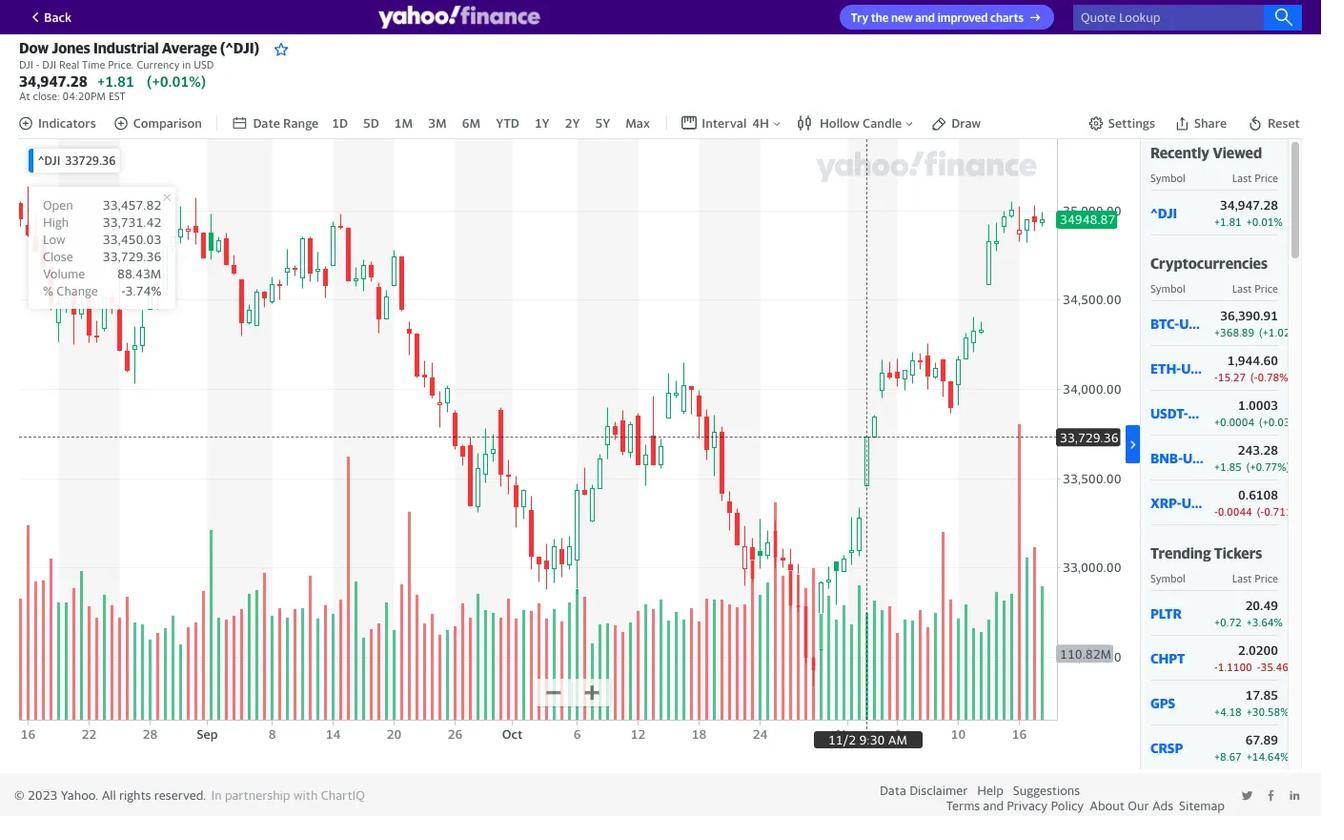 Task type: vqa. For each thing, say whether or not it's contained in the screenshot.


Task type: locate. For each thing, give the bounding box(es) containing it.
- right eth-usd link
[[1215, 371, 1218, 383]]

^dji down recently
[[1151, 205, 1177, 221]]

pltr link
[[1151, 605, 1205, 621]]

0 vertical spatial price
[[1255, 172, 1278, 184]]

1 vertical spatial last price
[[1232, 282, 1278, 295]]

1 vertical spatial ^dji
[[1151, 205, 1177, 221]]

(- inside 0.6108 -0.0044 (-0.7114%)
[[1257, 505, 1264, 518]]

©
[[14, 787, 24, 803]]

last price down viewed
[[1232, 172, 1278, 184]]

0 vertical spatial symbol
[[1151, 172, 1186, 184]]

dji
[[19, 58, 33, 71], [42, 58, 56, 71]]

rights
[[119, 787, 151, 803]]

34,947.28 for 34,947.28 +1.81 +0.01%
[[1220, 197, 1278, 213]]

1 vertical spatial +1.81
[[1215, 216, 1242, 228]]

2 last from the top
[[1232, 282, 1252, 295]]

- down 88.43m
[[121, 283, 125, 298]]

search image
[[1275, 8, 1294, 27]]

1 dji from the left
[[19, 58, 33, 71]]

btc-usd
[[1151, 315, 1206, 331]]

price
[[1255, 172, 1278, 184], [1255, 282, 1278, 295], [1255, 572, 1278, 584]]

1 horizontal spatial 34,947.28
[[1220, 197, 1278, 213]]

0 horizontal spatial dji
[[19, 58, 33, 71]]

17.85
[[1246, 687, 1278, 703]]

1 vertical spatial last
[[1232, 282, 1252, 295]]

1 vertical spatial and
[[983, 798, 1004, 813]]

1 vertical spatial (-
[[1257, 505, 1264, 518]]

dji left real
[[42, 58, 56, 71]]

usd
[[194, 58, 214, 71], [1179, 315, 1206, 331], [1181, 360, 1208, 376], [1188, 405, 1215, 421], [1183, 450, 1209, 466], [1182, 494, 1208, 511]]

2 vertical spatial price
[[1255, 572, 1278, 584]]

date
[[253, 115, 280, 131]]

last price for cryptocurrencies
[[1232, 282, 1278, 295]]

partnership
[[225, 787, 290, 803]]

1 horizontal spatial ^dji
[[1151, 205, 1177, 221]]

- right xrp-usd
[[1215, 505, 1218, 518]]

34,947.28 +1.81
[[19, 73, 134, 90]]

- for 0.6108
[[1215, 505, 1218, 518]]

usd for bnb-
[[1183, 450, 1209, 466]]

+1.81 left +0.01% at top
[[1215, 216, 1242, 228]]

symbol down recently
[[1151, 172, 1186, 184]]

try the new and improved charts button
[[840, 5, 1054, 30]]

1 symbol from the top
[[1151, 172, 1186, 184]]

^dji down indicators button
[[38, 154, 60, 168]]

1.0003 +0.0004 (+0.0358%)
[[1215, 398, 1315, 428]]

usd for eth-
[[1181, 360, 1208, 376]]

dji - dji real time price. currency in usd
[[19, 58, 214, 71]]

- down the dow
[[36, 58, 40, 71]]

1m button
[[393, 114, 415, 133]]

(+0.0358%)
[[1259, 416, 1315, 428]]

0 vertical spatial (-
[[1251, 371, 1258, 383]]

price for trending tickers
[[1255, 572, 1278, 584]]

am
[[888, 732, 908, 747]]

1 horizontal spatial dji
[[42, 58, 56, 71]]

+1.81 down "dji - dji real time price. currency in usd"
[[97, 73, 134, 90]]

3m button
[[426, 114, 449, 133]]

ads
[[1152, 798, 1174, 813]]

3m
[[428, 115, 447, 131]]

0 horizontal spatial +1.81
[[97, 73, 134, 90]]

2 price from the top
[[1255, 282, 1278, 295]]

2 vertical spatial last
[[1232, 572, 1252, 584]]

+14.64%
[[1247, 750, 1289, 763]]

1 vertical spatial price
[[1255, 282, 1278, 295]]

viewed
[[1213, 144, 1262, 161]]

and
[[915, 11, 935, 25], [983, 798, 1004, 813]]

pltr
[[1151, 605, 1182, 621]]

indicators button
[[18, 115, 96, 131]]

3 symbol from the top
[[1151, 572, 1186, 584]]

5d button
[[361, 114, 381, 133]]

0 vertical spatial last price
[[1232, 172, 1278, 184]]

data disclaimer help suggestions terms and privacy policy about our ads sitemap
[[880, 783, 1225, 813]]

last down tickers
[[1232, 572, 1252, 584]]

usd for btc-
[[1179, 315, 1206, 331]]

4h
[[752, 115, 769, 131]]

about our ads link
[[1090, 798, 1174, 813]]

eth-usd link
[[1151, 360, 1208, 376]]

0 horizontal spatial 34,947.28
[[19, 73, 88, 90]]

symbol down trending
[[1151, 572, 1186, 584]]

2 symbol from the top
[[1151, 282, 1186, 295]]

symbol up btc-
[[1151, 282, 1186, 295]]

0 vertical spatial and
[[915, 11, 935, 25]]

3.74%
[[125, 283, 161, 298]]

(- inside 1,944.60 -15.27 (-0.78%)
[[1251, 371, 1258, 383]]

gps link
[[1151, 695, 1205, 711]]

0 horizontal spatial and
[[915, 11, 935, 25]]

follow on twitter image
[[1241, 789, 1254, 802]]

1 horizontal spatial and
[[983, 798, 1004, 813]]

- inside 1,944.60 -15.27 (-0.78%)
[[1215, 371, 1218, 383]]

2023
[[28, 787, 58, 803]]

try
[[851, 11, 869, 25]]

last price up 20.49
[[1232, 572, 1278, 584]]

2 vertical spatial symbol
[[1151, 572, 1186, 584]]

^dji link
[[1151, 205, 1205, 221]]

nav element
[[232, 114, 652, 133]]

- right chpt link on the bottom right of the page
[[1215, 661, 1218, 673]]

(- down the 1,944.60
[[1251, 371, 1258, 383]]

last price for trending tickers
[[1232, 572, 1278, 584]]

^dji 33729.36
[[38, 154, 116, 168]]

2 vertical spatial last price
[[1232, 572, 1278, 584]]

0 vertical spatial 34,947.28
[[19, 73, 88, 90]]

last
[[1232, 172, 1252, 184], [1232, 282, 1252, 295], [1232, 572, 1252, 584]]

about
[[1090, 798, 1125, 813]]

3 last price from the top
[[1232, 572, 1278, 584]]

show more image
[[1126, 437, 1140, 451]]

last price up 36,390.91 at right
[[1232, 282, 1278, 295]]

yahoo finance logo image
[[378, 6, 541, 29]]

reserved.
[[154, 787, 206, 803]]

0 horizontal spatial ^dji
[[38, 154, 60, 168]]

draw
[[952, 115, 981, 131]]

1 last from the top
[[1232, 172, 1252, 184]]

date range button
[[232, 115, 319, 131]]

sitemap
[[1179, 798, 1225, 813]]

34,947.28 up +0.01% at top
[[1220, 197, 1278, 213]]

0 vertical spatial last
[[1232, 172, 1252, 184]]

^dji inside right column "element"
[[1151, 205, 1177, 221]]

33,729.36
[[103, 249, 161, 264]]

20.49
[[1246, 598, 1278, 613]]

1m
[[394, 115, 413, 131]]

all
[[102, 787, 116, 803]]

eth-
[[1151, 360, 1181, 376]]

5y
[[595, 115, 610, 131]]

1.0003
[[1238, 398, 1278, 413]]

and right new
[[915, 11, 935, 25]]

symbol for cryptocurrencies
[[1151, 282, 1186, 295]]

0 vertical spatial +1.81
[[97, 73, 134, 90]]

cryptocurrencies
[[1151, 255, 1268, 272]]

in
[[211, 787, 222, 803]]

34,947.28 for 34,947.28 +1.81
[[19, 73, 88, 90]]

0 vertical spatial ^dji
[[38, 154, 60, 168]]

3 last from the top
[[1232, 572, 1252, 584]]

last up 36,390.91 at right
[[1232, 282, 1252, 295]]

(+0.77%)
[[1247, 461, 1290, 473]]

dji down the dow
[[19, 58, 33, 71]]

1 horizontal spatial +1.81
[[1215, 216, 1242, 228]]

last down viewed
[[1232, 172, 1252, 184]]

symbol
[[1151, 172, 1186, 184], [1151, 282, 1186, 295], [1151, 572, 1186, 584]]

price up 20.49
[[1255, 572, 1278, 584]]

trending
[[1151, 544, 1211, 562]]

+1.81 for 34,947.28 +1.81
[[97, 73, 134, 90]]

- for 1,944.60
[[1215, 371, 1218, 383]]

1 price from the top
[[1255, 172, 1278, 184]]

open
[[43, 197, 73, 213]]

1 vertical spatial symbol
[[1151, 282, 1186, 295]]

trending tickers
[[1151, 544, 1263, 562]]

try the new and improved charts
[[851, 11, 1024, 25]]

price down viewed
[[1255, 172, 1278, 184]]

1 last price from the top
[[1232, 172, 1278, 184]]

+1.81 inside 34,947.28 +1.81 +0.01%
[[1215, 216, 1242, 228]]

and right terms
[[983, 798, 1004, 813]]

privacy
[[1007, 798, 1048, 813]]

gps
[[1151, 695, 1176, 711]]

35.46%
[[1261, 661, 1298, 673]]

draw button
[[930, 114, 983, 133]]

- inside 0.6108 -0.0044 (-0.7114%)
[[1215, 505, 1218, 518]]

comparison
[[133, 115, 202, 131]]

34,947.28 down real
[[19, 73, 88, 90]]

+1.81 for 34,947.28 +1.81 +0.01%
[[1215, 216, 1242, 228]]

dow
[[19, 39, 49, 56]]

36,390.91 +368.89 (+1.02%)
[[1215, 308, 1303, 339]]

(- down 0.6108
[[1257, 505, 1264, 518]]

04:20pm
[[62, 90, 106, 102]]

34,947.28 inside 34,947.28 +1.81 +0.01%
[[1220, 197, 1278, 213]]

price up 36,390.91 at right
[[1255, 282, 1278, 295]]

2 last price from the top
[[1232, 282, 1278, 295]]

1 vertical spatial 34,947.28
[[1220, 197, 1278, 213]]

15.27
[[1218, 371, 1246, 383]]

hollow
[[820, 115, 860, 131]]

3 price from the top
[[1255, 572, 1278, 584]]

% change
[[43, 283, 98, 298]]

share button
[[1173, 114, 1229, 133]]

hollow candle
[[820, 115, 902, 131]]

recently viewed
[[1151, 144, 1262, 161]]

reset button
[[1246, 114, 1302, 133]]



Task type: describe. For each thing, give the bounding box(es) containing it.
symbol for recently viewed
[[1151, 172, 1186, 184]]

+1.85
[[1215, 461, 1242, 473]]

change
[[57, 283, 98, 298]]

chart toolbar toolbar
[[18, 106, 1302, 139]]

back button
[[19, 5, 79, 29]]

33,457.82
[[103, 197, 161, 213]]

suggestions
[[1013, 783, 1080, 798]]

back
[[44, 9, 72, 25]]

1d button
[[330, 114, 350, 133]]

(+0.01%)
[[147, 73, 206, 90]]

disclaimer
[[910, 783, 968, 798]]

2y button
[[563, 114, 582, 133]]

11/2 9:30 am
[[828, 732, 908, 747]]

right column element
[[1140, 139, 1315, 816]]

our
[[1128, 798, 1149, 813]]

1.1100
[[1218, 661, 1252, 673]]

2.0200 -1.1100 -35.46%
[[1215, 643, 1298, 673]]

terms link
[[946, 798, 980, 813]]

33,450.03
[[103, 232, 161, 247]]

last for cryptocurrencies
[[1232, 282, 1252, 295]]

+0.0004
[[1215, 416, 1255, 428]]

1d
[[332, 115, 348, 131]]

36,390.91
[[1220, 308, 1278, 323]]

xrp-usd
[[1151, 494, 1208, 511]]

6m
[[462, 115, 481, 131]]

last for recently viewed
[[1232, 172, 1252, 184]]

new
[[891, 11, 913, 25]]

interval
[[702, 115, 747, 131]]

chpt
[[1151, 650, 1185, 666]]

real
[[59, 58, 79, 71]]

crsp link
[[1151, 739, 1205, 756]]

improved
[[938, 11, 988, 25]]

help
[[977, 783, 1004, 798]]

terms
[[946, 798, 980, 813]]

usdt-usd link
[[1151, 405, 1215, 421]]

© 2023 yahoo. all rights reserved. in partnership with chartiq
[[14, 787, 365, 803]]

- down 2.0200
[[1257, 661, 1261, 673]]

+3.64%
[[1247, 616, 1283, 628]]

1,944.60 -15.27 (-0.78%)
[[1215, 353, 1292, 383]]

ytd
[[496, 115, 520, 131]]

at
[[19, 90, 30, 102]]

bnb-usd link
[[1151, 450, 1209, 466]]

with
[[294, 787, 318, 803]]

1y
[[535, 115, 550, 131]]

and inside button
[[915, 11, 935, 25]]

follow on linkedin image
[[1289, 789, 1301, 802]]

symbol for trending tickers
[[1151, 572, 1186, 584]]

price.
[[108, 58, 134, 71]]

+4.18
[[1215, 706, 1242, 718]]

data
[[880, 783, 906, 798]]

67.89
[[1246, 732, 1278, 747]]

data disclaimer link
[[880, 783, 968, 798]]

last for trending tickers
[[1232, 572, 1252, 584]]

privacy policy link
[[1007, 798, 1084, 813]]

settings button
[[1088, 115, 1155, 131]]

^dji for ^dji 33729.36
[[38, 154, 60, 168]]

+30.58%
[[1247, 706, 1289, 718]]

2y
[[565, 115, 580, 131]]

(- for xrp-usd
[[1257, 505, 1264, 518]]

indicators
[[38, 115, 96, 131]]

11/2
[[828, 732, 856, 747]]

34,947.28 +1.81 +0.01%
[[1215, 197, 1283, 228]]

usd for xrp-
[[1182, 494, 1208, 511]]

- for 2.0200
[[1215, 661, 1218, 673]]

hollow candle button
[[797, 115, 915, 131]]

tickers
[[1214, 544, 1263, 562]]

Quote Lookup text field
[[1073, 4, 1302, 30]]

max
[[626, 115, 650, 131]]

est
[[109, 90, 125, 102]]

low
[[43, 232, 65, 247]]

eth-usd
[[1151, 360, 1208, 376]]

sitemap link
[[1179, 798, 1225, 813]]

-3.74%
[[121, 283, 161, 298]]

^dji for ^dji
[[1151, 205, 1177, 221]]

- for dji
[[36, 58, 40, 71]]

interval 4h
[[702, 115, 769, 131]]

243.28 +1.85 (+0.77%)
[[1215, 442, 1290, 473]]

range
[[283, 115, 319, 131]]

last price for recently viewed
[[1232, 172, 1278, 184]]

bnb-
[[1151, 450, 1183, 466]]

volume
[[43, 266, 85, 281]]

candle
[[863, 115, 902, 131]]

share
[[1194, 115, 1227, 131]]

5d
[[363, 115, 379, 131]]

price for cryptocurrencies
[[1255, 282, 1278, 295]]

btc-usd link
[[1151, 315, 1206, 331]]

(- for eth-usd
[[1251, 371, 1258, 383]]

price for recently viewed
[[1255, 172, 1278, 184]]

close:
[[33, 90, 60, 102]]

xrp-usd link
[[1151, 494, 1208, 511]]

0.6108
[[1238, 487, 1278, 502]]

1y button
[[533, 114, 552, 133]]

and inside data disclaimer help suggestions terms and privacy policy about our ads sitemap
[[983, 798, 1004, 813]]

trending tickers link
[[1151, 544, 1263, 562]]

usd for usdt-
[[1188, 405, 1215, 421]]

in
[[182, 58, 191, 71]]

recently viewed link
[[1151, 144, 1262, 161]]

(^dji)
[[220, 39, 259, 56]]

67.89 +8.67 +14.64%
[[1215, 732, 1289, 763]]

follow on facebook image
[[1265, 789, 1277, 802]]

2 dji from the left
[[42, 58, 56, 71]]



